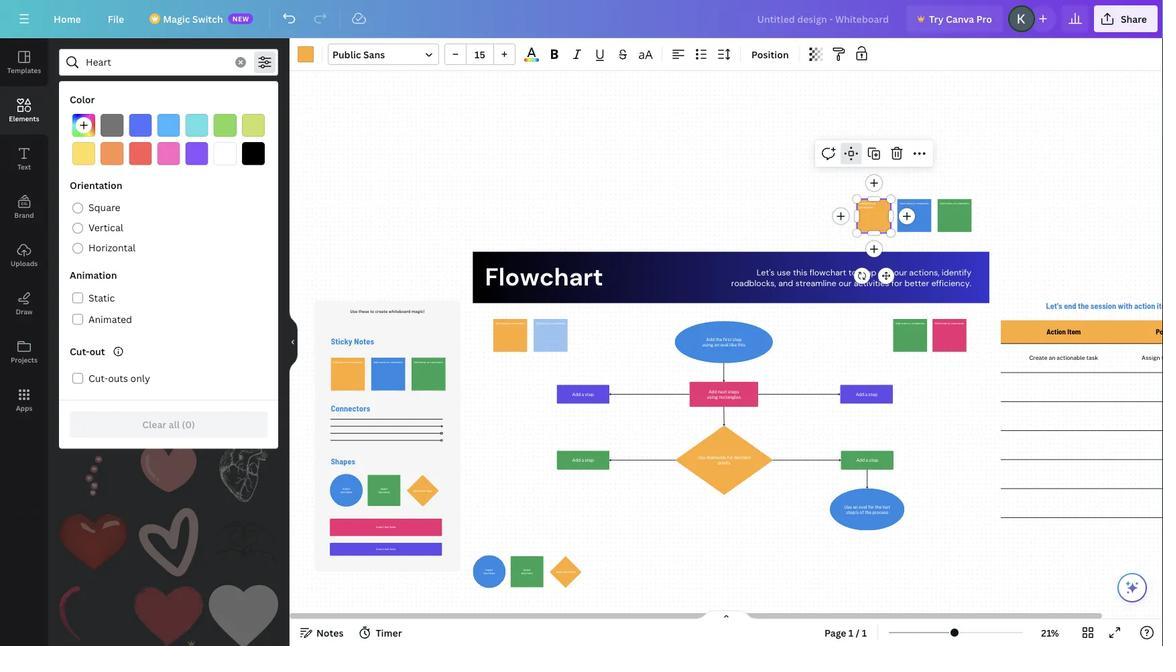 Task type: describe. For each thing, give the bounding box(es) containing it.
efficiency.
[[931, 278, 972, 289]]

assign
[[1142, 355, 1160, 362]]

frames button
[[193, 81, 237, 107]]

pro
[[977, 12, 992, 25]]

elements
[[9, 114, 39, 123]]

home
[[54, 12, 81, 25]]

color
[[70, 93, 95, 106]]

action
[[1047, 328, 1066, 336]]

frames
[[198, 87, 231, 100]]

home link
[[43, 5, 92, 32]]

clear
[[142, 418, 166, 431]]

to
[[849, 267, 857, 278]]

hand drawn heart image
[[59, 358, 128, 428]]

1 vertical spatial shapes
[[331, 457, 355, 467]]

timer button
[[354, 622, 407, 644]]

Design title text field
[[747, 5, 901, 32]]

po
[[1156, 328, 1163, 336]]

public sans button
[[328, 44, 439, 65]]

actions,
[[909, 267, 940, 278]]

sticky
[[331, 336, 352, 346]]

royal blue image
[[129, 114, 152, 137]]

videos button
[[69, 81, 111, 107]]

try canva pro
[[929, 12, 992, 25]]

growing heart image
[[209, 133, 278, 203]]

#ffaa2b image
[[298, 46, 314, 62]]

draw
[[16, 307, 33, 316]]

end
[[1064, 301, 1076, 311]]

let's for end
[[1046, 301, 1062, 311]]

#ffaa2b image
[[298, 46, 314, 62]]

orientation
[[70, 179, 122, 192]]

projects button
[[0, 328, 48, 376]]

draw button
[[0, 280, 48, 328]]

cute deco heart sticker image
[[134, 433, 203, 502]]

apps
[[16, 404, 32, 413]]

Grass green button
[[214, 114, 237, 137]]

audio
[[160, 87, 187, 100]]

heart image
[[134, 583, 203, 646]]

Black button
[[242, 142, 265, 165]]

sans
[[363, 48, 385, 61]]

square
[[88, 201, 120, 214]]

templates button
[[0, 38, 48, 86]]

session
[[1091, 301, 1116, 311]]

turquoise blue image
[[185, 114, 208, 137]]

color option group
[[70, 111, 268, 168]]

black image
[[242, 142, 265, 165]]

horizontal
[[88, 241, 136, 254]]

let's use this flowchart to map out our actions, identify roadblocks, and streamline our activities for better efficiency.
[[731, 267, 972, 289]]

activities
[[854, 278, 889, 289]]

magic switch
[[163, 12, 223, 25]]

Coral red button
[[129, 142, 152, 165]]

0 vertical spatial notes
[[354, 336, 374, 346]]

grass green image
[[214, 114, 237, 137]]

turquoise blue image
[[185, 114, 208, 137]]

streamline
[[795, 278, 837, 289]]

canva
[[946, 12, 974, 25]]

animation group
[[70, 287, 268, 330]]

shapes inside button
[[116, 87, 150, 100]]

outs
[[108, 372, 128, 385]]

color range image
[[524, 58, 539, 62]]

hands forming a heart image
[[209, 508, 278, 577]]

#737373 image
[[101, 114, 124, 137]]

an
[[1049, 355, 1056, 362]]

lime image
[[242, 114, 265, 137]]

uploads button
[[0, 231, 48, 280]]

heart shape image
[[209, 208, 278, 278]]

heart shapes illustration image
[[134, 208, 203, 278]]

ite
[[1157, 301, 1163, 311]]

out inside let's use this flowchart to map out our actions, identify roadblocks, and streamline our activities for better efficiency.
[[879, 267, 892, 278]]

clear all (0) button
[[70, 411, 268, 438]]

/
[[856, 627, 860, 639]]

timer
[[376, 627, 402, 639]]

Orange button
[[101, 142, 124, 165]]

position button
[[746, 44, 794, 65]]

switch
[[192, 12, 223, 25]]

all
[[169, 418, 180, 431]]

purple image
[[185, 142, 208, 165]]

audio button
[[155, 81, 193, 107]]

roadblocks,
[[731, 278, 776, 289]]

only
[[130, 372, 150, 385]]

white image
[[214, 142, 237, 165]]

notes inside button
[[316, 627, 344, 639]]

main menu bar
[[0, 0, 1163, 38]]

animated
[[88, 313, 132, 326]]

lime image
[[242, 114, 265, 137]]

2 1 from the left
[[862, 627, 867, 639]]

try canva pro button
[[906, 5, 1003, 32]]

1 1 from the left
[[849, 627, 854, 639]]

cut-out
[[70, 345, 105, 358]]

add a new color image
[[72, 114, 95, 137]]

templates
[[7, 66, 41, 75]]

page 1 / 1
[[825, 627, 867, 639]]

this
[[793, 267, 808, 278]]

item
[[1068, 328, 1081, 336]]

and
[[779, 278, 793, 289]]

public
[[333, 48, 361, 61]]

public sans
[[333, 48, 385, 61]]

heart illustration drawing image
[[134, 508, 203, 577]]

1 horizontal spatial our
[[894, 267, 907, 278]]



Task type: locate. For each thing, give the bounding box(es) containing it.
let's for use
[[757, 267, 775, 278]]

0 horizontal spatial our
[[839, 278, 852, 289]]

Purple button
[[185, 142, 208, 165]]

text button
[[0, 135, 48, 183]]

actionable
[[1057, 355, 1085, 362]]

let's left 'end'
[[1046, 301, 1062, 311]]

1 horizontal spatial let's
[[1046, 301, 1062, 311]]

share
[[1121, 12, 1147, 25]]

use
[[777, 267, 791, 278]]

1 vertical spatial notes
[[316, 627, 344, 639]]

royal blue image
[[129, 114, 152, 137]]

1 right /
[[862, 627, 867, 639]]

assign t
[[1142, 355, 1163, 362]]

pink image
[[157, 142, 180, 165], [157, 142, 180, 165]]

better
[[905, 278, 929, 289]]

cut-outs only
[[88, 372, 150, 385]]

magic
[[163, 12, 190, 25]]

brand
[[14, 211, 34, 220]]

shapes button
[[111, 81, 155, 107]]

0 vertical spatial out
[[879, 267, 892, 278]]

let's inside let's use this flowchart to map out our actions, identify roadblocks, and streamline our activities for better efficiency.
[[757, 267, 775, 278]]

light blue image
[[157, 114, 180, 137], [157, 114, 180, 137]]

canva assistant image
[[1124, 580, 1140, 596]]

show pages image
[[694, 610, 759, 621]]

task
[[1087, 355, 1098, 362]]

white image
[[214, 142, 237, 165]]

1 horizontal spatial out
[[879, 267, 892, 278]]

projects
[[11, 355, 38, 364]]

share button
[[1094, 5, 1158, 32]]

cut- up hand drawn heart image
[[70, 345, 89, 358]]

sticky notes
[[331, 336, 374, 346]]

out up cut-outs only
[[89, 345, 105, 358]]

out right map
[[879, 267, 892, 278]]

new
[[232, 14, 249, 23]]

try
[[929, 12, 944, 25]]

group
[[444, 44, 516, 65], [59, 59, 128, 128], [134, 59, 203, 128], [209, 59, 278, 128], [134, 133, 203, 203], [59, 208, 128, 278], [59, 283, 128, 353], [209, 283, 278, 353], [134, 358, 203, 428], [209, 433, 278, 502], [134, 583, 203, 646], [209, 583, 278, 646]]

our
[[894, 267, 907, 278], [839, 278, 852, 289]]

21%
[[1041, 627, 1059, 639]]

notes button
[[295, 622, 349, 644]]

position
[[752, 48, 789, 61]]

#737373 image
[[101, 114, 124, 137]]

let's left use at the right top
[[757, 267, 775, 278]]

White button
[[214, 142, 237, 165]]

shapes
[[116, 87, 150, 100], [331, 457, 355, 467]]

1 vertical spatial cut-
[[88, 372, 108, 385]]

Pink button
[[157, 142, 180, 165]]

hide image
[[289, 310, 298, 374]]

cut- for out
[[70, 345, 89, 358]]

coral red image
[[129, 142, 152, 165], [129, 142, 152, 165]]

map
[[859, 267, 877, 278]]

vertical
[[88, 221, 123, 234]]

Light blue button
[[157, 114, 180, 137]]

uploads
[[11, 259, 38, 268]]

our left the actions,
[[894, 267, 907, 278]]

photos
[[32, 87, 64, 100]]

notes
[[354, 336, 374, 346], [316, 627, 344, 639]]

1 horizontal spatial shapes
[[331, 457, 355, 467]]

action item
[[1047, 328, 1081, 336]]

21% button
[[1028, 622, 1072, 644]]

0 vertical spatial let's
[[757, 267, 775, 278]]

page
[[825, 627, 846, 639]]

Search elements search field
[[86, 50, 227, 75]]

the
[[1078, 301, 1089, 311]]

with
[[1118, 301, 1133, 311]]

text
[[17, 162, 31, 171]]

group of hearts image
[[59, 133, 128, 203]]

Royal blue button
[[129, 114, 152, 137]]

Turquoise blue button
[[185, 114, 208, 137]]

0 vertical spatial shapes
[[116, 87, 150, 100]]

let's
[[757, 267, 775, 278], [1046, 301, 1062, 311]]

black image
[[242, 142, 265, 165]]

orientation option group
[[70, 197, 268, 258]]

– – number field
[[471, 48, 489, 61]]

t
[[1162, 355, 1163, 362]]

Yellow button
[[72, 142, 95, 165]]

notes left timer button in the bottom left of the page
[[316, 627, 344, 639]]

cut-
[[70, 345, 89, 358], [88, 372, 108, 385]]

elements button
[[0, 86, 48, 135]]

cut- down cut-out
[[88, 372, 108, 385]]

1 horizontal spatial 1
[[862, 627, 867, 639]]

valentine's heart image
[[59, 508, 128, 577]]

identify
[[942, 267, 972, 278]]

file button
[[97, 5, 135, 32]]

0 horizontal spatial let's
[[757, 267, 775, 278]]

0 vertical spatial cut-
[[70, 345, 89, 358]]

1 horizontal spatial notes
[[354, 336, 374, 346]]

notes right sticky
[[354, 336, 374, 346]]

action
[[1134, 301, 1155, 311]]

brand button
[[0, 183, 48, 231]]

0 horizontal spatial 1
[[849, 627, 854, 639]]

let's end the session with action ite
[[1046, 301, 1163, 311]]

videos
[[75, 87, 106, 100]]

for
[[892, 278, 902, 289]]

orange image
[[101, 142, 124, 165], [101, 142, 124, 165]]

clear all (0)
[[142, 418, 195, 431]]

#737373 button
[[101, 114, 124, 137]]

static
[[88, 292, 115, 304]]

1 vertical spatial let's
[[1046, 301, 1062, 311]]

animation
[[70, 269, 117, 281]]

photos button
[[26, 81, 69, 107]]

1 left /
[[849, 627, 854, 639]]

cut- for outs
[[88, 372, 108, 385]]

flowchart
[[810, 267, 846, 278]]

side panel tab list
[[0, 38, 48, 424]]

shapes down connectors
[[331, 457, 355, 467]]

yellow image
[[72, 142, 95, 165], [72, 142, 95, 165]]

0 horizontal spatial out
[[89, 345, 105, 358]]

Lime button
[[242, 114, 265, 137]]

0 horizontal spatial shapes
[[116, 87, 150, 100]]

create
[[1029, 355, 1048, 362]]

1
[[849, 627, 854, 639], [862, 627, 867, 639]]

file
[[108, 12, 124, 25]]

purple image
[[185, 142, 208, 165]]

add a new color image
[[72, 114, 95, 137]]

(0)
[[182, 418, 195, 431]]

1 vertical spatial out
[[89, 345, 105, 358]]

shapes up "royal blue" button
[[116, 87, 150, 100]]

out
[[879, 267, 892, 278], [89, 345, 105, 358]]

our left map
[[839, 278, 852, 289]]

create an actionable task
[[1029, 355, 1098, 362]]

0 horizontal spatial notes
[[316, 627, 344, 639]]

grass green image
[[214, 114, 237, 137]]



Task type: vqa. For each thing, say whether or not it's contained in the screenshot.
Edit BUTTON
no



